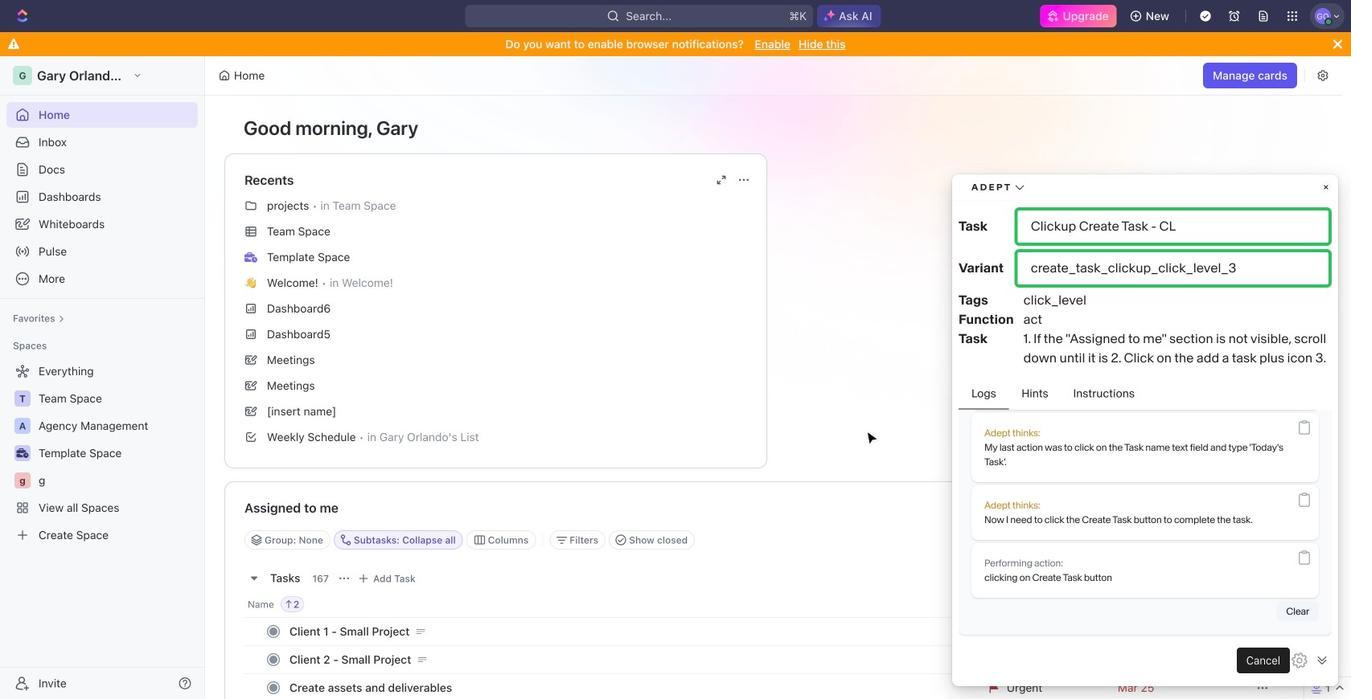 Task type: locate. For each thing, give the bounding box(es) containing it.
team space, , element
[[14, 391, 31, 407]]

tree inside "sidebar" navigation
[[6, 359, 198, 549]]

0 vertical spatial business time image
[[245, 252, 257, 263]]

0 horizontal spatial business time image
[[16, 449, 29, 458]]

1 vertical spatial business time image
[[16, 449, 29, 458]]

1 horizontal spatial business time image
[[245, 252, 257, 263]]

sidebar navigation
[[0, 56, 208, 700]]

tree
[[6, 359, 198, 549]]

business time image
[[245, 252, 257, 263], [16, 449, 29, 458]]

g, , element
[[14, 473, 31, 489]]

gary orlando's workspace, , element
[[13, 66, 32, 85]]



Task type: describe. For each thing, give the bounding box(es) containing it.
business time image inside "sidebar" navigation
[[16, 449, 29, 458]]

Search tasks... text field
[[1075, 528, 1236, 553]]

agency management, , element
[[14, 418, 31, 434]]



Task type: vqa. For each thing, say whether or not it's contained in the screenshot.
$5,000
no



